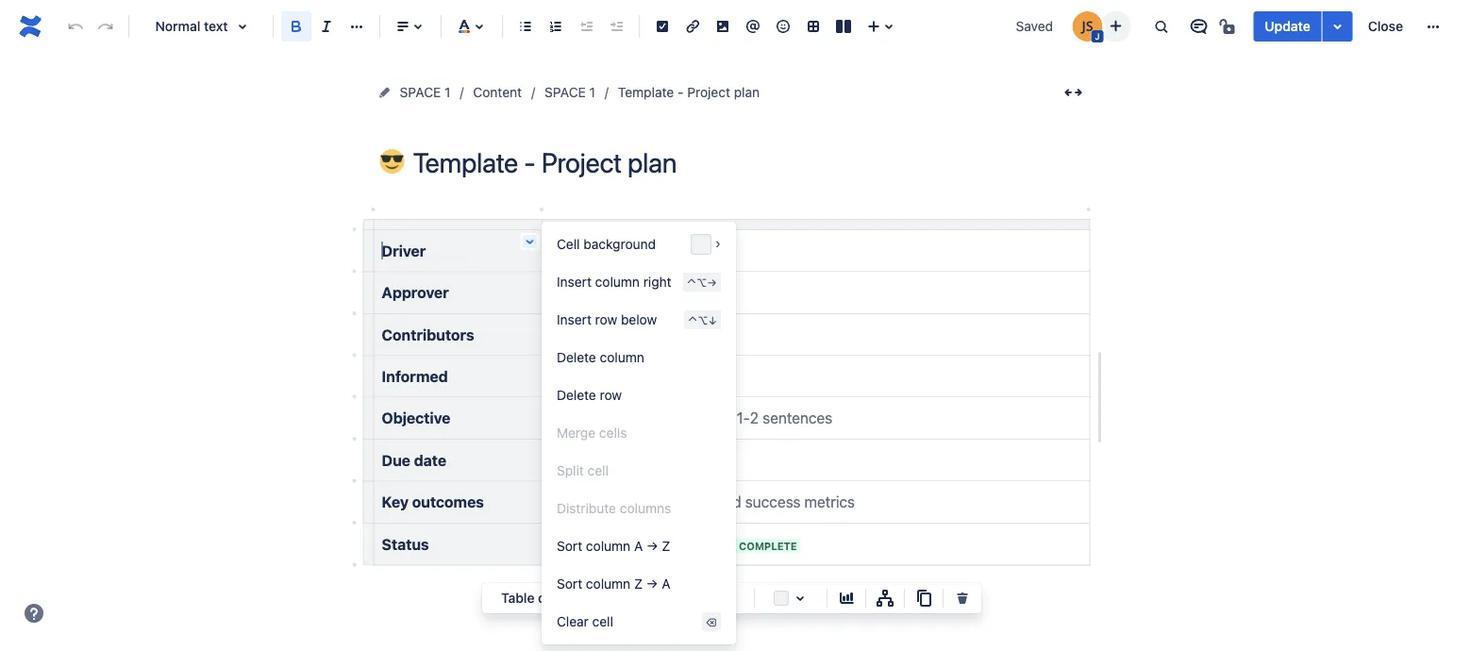 Task type: locate. For each thing, give the bounding box(es) containing it.
clear
[[557, 614, 589, 630]]

/ right progress
[[727, 535, 731, 553]]

/ left in
[[636, 535, 640, 553]]

1 space 1 from the left
[[400, 84, 451, 100]]

not
[[554, 540, 577, 552]]

link image
[[681, 15, 704, 38]]

no restrictions image
[[1218, 15, 1241, 38]]

1 vertical spatial sort
[[557, 576, 583, 592]]

sort for sort column a → z
[[557, 538, 583, 554]]

column for insert column right
[[595, 274, 640, 290]]

insert up delete column
[[557, 312, 592, 328]]

bullet list ⌘⇧8 image
[[514, 15, 537, 38]]

1 horizontal spatial space 1 link
[[545, 81, 596, 104]]

delete
[[557, 350, 596, 365], [557, 387, 596, 403]]

space 1 link down numbered list ⌘⇧7 icon on the top of the page
[[545, 81, 596, 104]]

→ down in
[[646, 576, 658, 592]]

update
[[1265, 18, 1311, 34]]

1 horizontal spatial 1
[[590, 84, 596, 100]]

cell right split
[[588, 463, 609, 479]]

0 vertical spatial cell
[[588, 463, 609, 479]]

0 horizontal spatial space 1
[[400, 84, 451, 100]]

table options button
[[490, 587, 615, 610]]

z
[[662, 538, 671, 554], [634, 576, 643, 592]]

1 horizontal spatial space
[[545, 84, 586, 100]]

1 horizontal spatial /
[[727, 535, 731, 553]]

confluence image
[[15, 11, 45, 42], [15, 11, 45, 42]]

0 vertical spatial z
[[662, 538, 671, 554]]

column for sort column z → a
[[586, 576, 631, 592]]

make page full-width image
[[1062, 81, 1085, 104]]

sort column z → a
[[557, 576, 671, 592]]

z right in
[[662, 538, 671, 554]]

in
[[648, 540, 659, 552]]

1
[[445, 84, 451, 100], [590, 84, 596, 100]]

cell for split cell
[[588, 463, 609, 479]]

1 left the content
[[445, 84, 451, 100]]

2 insert from the top
[[557, 312, 592, 328]]

objective
[[382, 409, 451, 427]]

space down numbered list ⌘⇧7 icon on the top of the page
[[545, 84, 586, 100]]

0 vertical spatial a
[[634, 538, 643, 554]]

key
[[382, 493, 409, 511]]

action item image
[[651, 15, 674, 38]]

cells
[[599, 425, 627, 441]]

1 sort from the top
[[557, 538, 583, 554]]

insert
[[557, 274, 592, 290], [557, 312, 592, 328]]

row for insert
[[595, 312, 617, 328]]

insert down cell
[[557, 274, 592, 290]]

cell
[[588, 463, 609, 479], [592, 614, 613, 630]]

0 vertical spatial sort
[[557, 538, 583, 554]]

row left the below
[[595, 312, 617, 328]]

2 delete from the top
[[557, 387, 596, 403]]

→ left progress
[[647, 538, 658, 554]]

1 space from the left
[[400, 84, 441, 100]]

0 horizontal spatial 1
[[445, 84, 451, 100]]

⌫
[[706, 615, 717, 629]]

column down "background"
[[595, 274, 640, 290]]

1 left template on the left top of page
[[590, 84, 596, 100]]

cell right clear
[[592, 614, 613, 630]]

insert for insert column right
[[557, 274, 592, 290]]

copy image
[[913, 587, 935, 610]]

add image, video, or file image
[[712, 15, 734, 38]]

0 horizontal spatial space 1 link
[[400, 81, 451, 104]]

split cell
[[557, 463, 609, 479]]

cell for clear cell
[[592, 614, 613, 630]]

adjust update settings image
[[1327, 15, 1349, 38]]

close
[[1368, 18, 1404, 34]]

0 horizontal spatial space
[[400, 84, 441, 100]]

space right move this page image
[[400, 84, 441, 100]]

remove image
[[951, 587, 974, 610]]

delete up merge
[[557, 387, 596, 403]]

columns
[[620, 501, 671, 516]]

z down "sort column a → z"
[[634, 576, 643, 592]]

1 vertical spatial cell
[[592, 614, 613, 630]]

space 1 link right move this page image
[[400, 81, 451, 104]]

chart image
[[835, 587, 858, 610]]

normal text button
[[137, 6, 265, 47]]

menu
[[542, 226, 736, 641]]

space 1 right move this page image
[[400, 84, 451, 100]]

→ for a
[[647, 538, 658, 554]]

:sunglasses: image
[[380, 149, 404, 174], [380, 149, 404, 174]]

split
[[557, 463, 584, 479]]

column down "sort column a → z"
[[586, 576, 631, 592]]

normal text
[[155, 18, 228, 34]]

/
[[636, 535, 640, 553], [727, 535, 731, 553]]

column
[[595, 274, 640, 290], [600, 350, 645, 365], [586, 538, 631, 554], [586, 576, 631, 592]]

1 vertical spatial row
[[600, 387, 622, 403]]

space 1
[[400, 84, 451, 100], [545, 84, 596, 100]]

normal
[[155, 18, 200, 34]]

⌃⌥→
[[687, 276, 717, 289]]

0 vertical spatial row
[[595, 312, 617, 328]]

merge
[[557, 425, 596, 441]]

2 sort from the top
[[557, 576, 583, 592]]

1 insert from the top
[[557, 274, 592, 290]]

sort down distribute
[[557, 538, 583, 554]]

2 space from the left
[[545, 84, 586, 100]]

1 delete from the top
[[557, 350, 596, 365]]

0 vertical spatial →
[[647, 538, 658, 554]]

distribute columns menu item
[[542, 490, 736, 528]]

0 vertical spatial insert
[[557, 274, 592, 290]]

0 horizontal spatial z
[[634, 576, 643, 592]]

contributors
[[382, 325, 474, 343]]

date
[[414, 451, 447, 469]]

Give this page a title text field
[[413, 147, 1091, 178]]

space 1 down numbered list ⌘⇧7 icon on the top of the page
[[545, 84, 596, 100]]

row
[[595, 312, 617, 328], [600, 387, 622, 403]]

0 horizontal spatial /
[[636, 535, 640, 553]]

space 1 link
[[400, 81, 451, 104], [545, 81, 596, 104]]

2 space 1 from the left
[[545, 84, 596, 100]]

sort up clear
[[557, 576, 583, 592]]

1 horizontal spatial a
[[662, 576, 671, 592]]

undo ⌘z image
[[64, 15, 87, 38]]

mention image
[[742, 15, 765, 38]]

row up cells
[[600, 387, 622, 403]]

1 vertical spatial insert
[[557, 312, 592, 328]]

menu containing cell background
[[542, 226, 736, 641]]

text
[[204, 18, 228, 34]]

space 1 for 1st space 1 link from the right
[[545, 84, 596, 100]]

sort
[[557, 538, 583, 554], [557, 576, 583, 592]]

help image
[[23, 602, 45, 625]]

0 vertical spatial delete
[[557, 350, 596, 365]]

column down insert row below
[[600, 350, 645, 365]]

distribute
[[557, 501, 616, 516]]

1 vertical spatial delete
[[557, 387, 596, 403]]

1 space 1 link from the left
[[400, 81, 451, 104]]

template
[[618, 84, 674, 100]]

due date
[[382, 451, 447, 469]]

complete
[[739, 540, 797, 552]]

space
[[400, 84, 441, 100], [545, 84, 586, 100]]

insert column right
[[557, 274, 672, 290]]

1 vertical spatial →
[[646, 576, 658, 592]]

a
[[634, 538, 643, 554], [662, 576, 671, 592]]

column up the sort column z → a
[[586, 538, 631, 554]]

a left in
[[634, 538, 643, 554]]

progress
[[662, 540, 720, 552]]

1 horizontal spatial space 1
[[545, 84, 596, 100]]

distribute columns
[[557, 501, 671, 516]]

delete column
[[557, 350, 645, 365]]

delete up delete row in the bottom left of the page
[[557, 350, 596, 365]]

approver
[[382, 284, 449, 301]]

outdent ⇧tab image
[[575, 15, 597, 38]]

→
[[647, 538, 658, 554], [646, 576, 658, 592]]

a down not started / in progress / complete
[[662, 576, 671, 592]]



Task type: describe. For each thing, give the bounding box(es) containing it.
content link
[[473, 81, 522, 104]]

plan
[[734, 84, 760, 100]]

started
[[579, 540, 628, 552]]

redo ⌘⇧z image
[[94, 15, 117, 38]]

-
[[678, 84, 684, 100]]

table options
[[501, 590, 585, 606]]

indent tab image
[[605, 15, 628, 38]]

1 horizontal spatial z
[[662, 538, 671, 554]]

row for delete
[[600, 387, 622, 403]]

insert row below
[[557, 312, 657, 328]]

2 1 from the left
[[590, 84, 596, 100]]

cell background
[[557, 236, 656, 252]]

numbered list ⌘⇧7 image
[[545, 15, 567, 38]]

→ for z
[[646, 576, 658, 592]]

bold ⌘b image
[[285, 15, 308, 38]]

insert for insert row below
[[557, 312, 592, 328]]

comment icon image
[[1188, 15, 1210, 38]]

move this page image
[[377, 85, 392, 100]]

right
[[643, 274, 672, 290]]

sort for sort column z → a
[[557, 576, 583, 592]]

delete for delete row
[[557, 387, 596, 403]]

table
[[501, 590, 535, 606]]

options
[[538, 590, 585, 606]]

not started / in progress / complete
[[554, 535, 797, 553]]

0 horizontal spatial a
[[634, 538, 643, 554]]

template - project plan link
[[618, 81, 760, 104]]

1 / from the left
[[636, 535, 640, 553]]

align left image
[[392, 15, 414, 38]]

2 / from the left
[[727, 535, 731, 553]]

1 vertical spatial z
[[634, 576, 643, 592]]

project
[[687, 84, 731, 100]]

more image
[[1422, 15, 1445, 38]]

merge cells menu item
[[557, 425, 721, 441]]

due
[[382, 451, 411, 469]]

below
[[621, 312, 657, 328]]

update button
[[1254, 11, 1322, 42]]

outcomes
[[412, 493, 484, 511]]

cell background image
[[789, 587, 812, 610]]

content
[[473, 84, 522, 100]]

italic ⌘i image
[[315, 15, 338, 38]]

driver
[[382, 242, 426, 260]]

find and replace image
[[1150, 15, 1173, 38]]

column for delete column
[[600, 350, 645, 365]]

cell
[[557, 236, 580, 252]]

informed
[[382, 367, 448, 385]]

merge cells
[[557, 425, 627, 441]]

table image
[[802, 15, 825, 38]]

manage connected data image
[[874, 587, 897, 610]]

⌃⌥↓
[[688, 313, 717, 327]]

template - project plan
[[618, 84, 760, 100]]

john smith image
[[1073, 11, 1103, 42]]

delete row
[[557, 387, 622, 403]]

layouts image
[[832, 15, 855, 38]]

invite to edit image
[[1105, 15, 1127, 37]]

column for sort column a → z
[[586, 538, 631, 554]]

Main content area, start typing to enter text. text field
[[362, 206, 1104, 651]]

more formatting image
[[345, 15, 368, 38]]

emoji image
[[772, 15, 795, 38]]

key outcomes
[[382, 493, 484, 511]]

delete for delete column
[[557, 350, 596, 365]]

saved
[[1016, 18, 1053, 34]]

clear cell
[[557, 614, 613, 630]]

background
[[584, 236, 656, 252]]

close button
[[1357, 11, 1415, 42]]

1 1 from the left
[[445, 84, 451, 100]]

split cell menu item
[[557, 463, 721, 479]]

status
[[382, 535, 429, 553]]

expand dropdown menu image
[[716, 587, 739, 610]]

1 vertical spatial a
[[662, 576, 671, 592]]

sort column a → z
[[557, 538, 671, 554]]

space 1 for 1st space 1 link
[[400, 84, 451, 100]]

2 space 1 link from the left
[[545, 81, 596, 104]]



Task type: vqa. For each thing, say whether or not it's contained in the screenshot.
rightmost SPACE 1 LINK
yes



